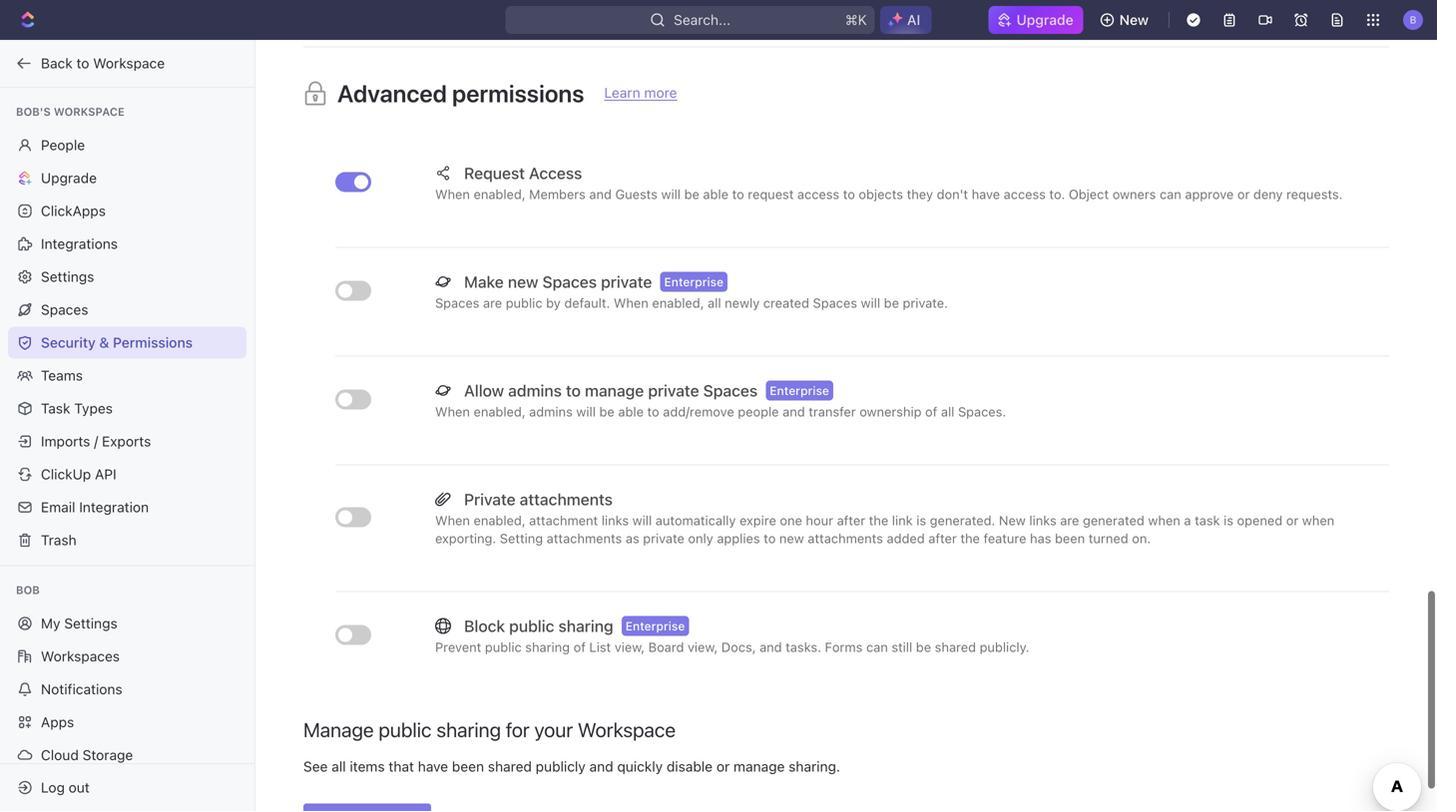 Task type: describe. For each thing, give the bounding box(es) containing it.
has
[[1030, 531, 1052, 546]]

back
[[41, 55, 73, 71]]

when for attachments
[[435, 513, 470, 528]]

ownership
[[860, 404, 922, 419]]

public for enterprise
[[509, 617, 555, 636]]

log out
[[41, 780, 90, 796]]

0 horizontal spatial all
[[332, 759, 346, 775]]

spaces up when enabled, admins will be able to add/remove people and transfer ownership of all spaces.
[[704, 381, 758, 400]]

applies
[[717, 531, 760, 546]]

added
[[887, 531, 925, 546]]

and left quickly on the bottom
[[590, 759, 614, 775]]

when enabled, attachment links will automatically expire one hour after the link is generated. new links are generated when a task is opened or when exporting. setting attachments as private only applies to new attachments added after the feature has been turned on.
[[435, 513, 1335, 546]]

0 vertical spatial admins
[[508, 381, 562, 400]]

when enabled, admins will be able to add/remove people and transfer ownership of all spaces.
[[435, 404, 1007, 419]]

notifications link
[[8, 674, 247, 706]]

new inside when enabled, attachment links will automatically expire one hour after the link is generated. new links are generated when a task is opened or when exporting. setting attachments as private only applies to new attachments added after the feature has been turned on.
[[999, 513, 1026, 528]]

back to workspace button
[[8, 47, 237, 79]]

workspaces
[[41, 648, 120, 665]]

new inside button
[[1120, 11, 1149, 28]]

apps
[[41, 714, 74, 731]]

requests.
[[1287, 187, 1343, 202]]

clickapps link
[[8, 195, 247, 227]]

attachments up "attachment"
[[520, 490, 613, 509]]

security & permissions link
[[8, 327, 247, 359]]

docs,
[[722, 640, 756, 655]]

new inside when enabled, attachment links will automatically expire one hour after the link is generated. new links are generated when a task is opened or when exporting. setting attachments as private only applies to new attachments added after the feature has been turned on.
[[780, 531, 805, 546]]

make new spaces private enterprise
[[464, 273, 724, 292]]

types
[[74, 400, 113, 417]]

0 horizontal spatial able
[[618, 404, 644, 419]]

settings link
[[8, 261, 247, 293]]

workspace inside button
[[93, 55, 165, 71]]

default.
[[564, 296, 610, 311]]

out
[[69, 780, 90, 796]]

b button
[[1398, 4, 1430, 36]]

0 horizontal spatial have
[[418, 759, 448, 775]]

tasks.
[[786, 640, 822, 655]]

trash link
[[8, 525, 247, 557]]

to down default. on the top of page
[[566, 381, 581, 400]]

to inside when enabled, attachment links will automatically expire one hour after the link is generated. new links are generated when a task is opened or when exporting. setting attachments as private only applies to new attachments added after the feature has been turned on.
[[764, 531, 776, 546]]

that
[[389, 759, 414, 775]]

attachment
[[529, 513, 598, 528]]

0 vertical spatial upgrade link
[[989, 6, 1084, 34]]

0 vertical spatial private
[[601, 273, 652, 292]]

new button
[[1092, 4, 1161, 36]]

when down the make new spaces private enterprise
[[614, 296, 649, 311]]

0 vertical spatial of
[[926, 404, 938, 419]]

integrations link
[[8, 228, 247, 260]]

request access
[[464, 164, 582, 183]]

1 vertical spatial upgrade
[[41, 170, 97, 186]]

notifications
[[41, 681, 122, 698]]

0 vertical spatial can
[[1160, 187, 1182, 202]]

&
[[99, 334, 109, 351]]

/
[[94, 433, 98, 450]]

will left private.
[[861, 296, 881, 311]]

teams link
[[8, 360, 247, 392]]

teams
[[41, 367, 83, 384]]

security & permissions
[[41, 334, 193, 351]]

publicly.
[[980, 640, 1030, 655]]

email integration link
[[8, 492, 247, 524]]

block public sharing enterprise
[[464, 617, 685, 636]]

my settings link
[[8, 608, 247, 640]]

task types link
[[8, 393, 247, 425]]

are inside when enabled, attachment links will automatically expire one hour after the link is generated. new links are generated when a task is opened or when exporting. setting attachments as private only applies to new attachments added after the feature has been turned on.
[[1061, 513, 1080, 528]]

0 horizontal spatial upgrade link
[[8, 162, 247, 194]]

prevent
[[435, 640, 482, 655]]

spaces.
[[958, 404, 1007, 419]]

to left add/remove
[[648, 404, 660, 419]]

2 access from the left
[[1004, 187, 1046, 202]]

search...
[[674, 11, 731, 28]]

guests
[[616, 187, 658, 202]]

1 horizontal spatial able
[[703, 187, 729, 202]]

exports
[[102, 433, 151, 450]]

people
[[738, 404, 779, 419]]

0 horizontal spatial new
[[508, 273, 539, 292]]

spaces up by
[[543, 273, 597, 292]]

generated.
[[930, 513, 996, 528]]

learn more
[[605, 84, 677, 101]]

workspaces link
[[8, 641, 247, 673]]

request
[[464, 164, 525, 183]]

members
[[529, 187, 586, 202]]

1 links from the left
[[602, 513, 629, 528]]

generated
[[1083, 513, 1145, 528]]

will right guests
[[661, 187, 681, 202]]

and right people
[[783, 404, 805, 419]]

attachments down hour
[[808, 531, 884, 546]]

0 vertical spatial have
[[972, 187, 1001, 202]]

log out button
[[8, 772, 238, 804]]

bob's
[[16, 105, 51, 118]]

manage public sharing for your workspace
[[304, 718, 676, 742]]

turned
[[1089, 531, 1129, 546]]

1 vertical spatial enterprise
[[770, 384, 830, 398]]

publicly
[[536, 759, 586, 775]]

2 is from the left
[[1224, 513, 1234, 528]]

2 horizontal spatial all
[[941, 404, 955, 419]]

b
[[1410, 14, 1417, 25]]

list
[[590, 640, 611, 655]]

one
[[780, 513, 803, 528]]

storage
[[83, 747, 133, 764]]

task
[[1195, 513, 1221, 528]]

approve
[[1186, 187, 1234, 202]]

sharing for enterprise
[[559, 617, 614, 636]]

1 is from the left
[[917, 513, 927, 528]]

cloud storage
[[41, 747, 133, 764]]

my settings
[[41, 616, 118, 632]]

on.
[[1132, 531, 1151, 546]]

1 horizontal spatial or
[[1238, 187, 1250, 202]]

imports
[[41, 433, 90, 450]]

2 links from the left
[[1030, 513, 1057, 528]]

0 vertical spatial settings
[[41, 269, 94, 285]]

public for for
[[379, 718, 432, 742]]

object
[[1069, 187, 1109, 202]]

objects
[[859, 187, 904, 202]]

will down allow admins to manage private spaces
[[576, 404, 596, 419]]

2 view, from the left
[[688, 640, 718, 655]]

allow
[[464, 381, 504, 400]]

⌘k
[[846, 11, 868, 28]]

0 vertical spatial the
[[869, 513, 889, 528]]

hour
[[806, 513, 834, 528]]

clickapps
[[41, 203, 106, 219]]

email
[[41, 499, 75, 516]]

1 vertical spatial admins
[[529, 404, 573, 419]]

only
[[688, 531, 714, 546]]

email integration
[[41, 499, 149, 516]]



Task type: vqa. For each thing, say whether or not it's contained in the screenshot.
ownership on the right of the page
yes



Task type: locate. For each thing, give the bounding box(es) containing it.
1 vertical spatial private
[[648, 381, 699, 400]]

view, left docs,
[[688, 640, 718, 655]]

people link
[[8, 129, 247, 161]]

1 view, from the left
[[615, 640, 645, 655]]

clickup
[[41, 466, 91, 483]]

0 horizontal spatial new
[[999, 513, 1026, 528]]

0 vertical spatial able
[[703, 187, 729, 202]]

attachments down "attachment"
[[547, 531, 622, 546]]

of left 'list'
[[574, 640, 586, 655]]

public down block
[[485, 640, 522, 655]]

or
[[1238, 187, 1250, 202], [1287, 513, 1299, 528], [717, 759, 730, 775]]

cloud
[[41, 747, 79, 764]]

enterprise up spaces are public by default. when enabled, all newly created spaces will be private.
[[664, 275, 724, 289]]

to down expire
[[764, 531, 776, 546]]

1 horizontal spatial upgrade link
[[989, 6, 1084, 34]]

the down generated.
[[961, 531, 980, 546]]

link
[[892, 513, 913, 528]]

1 vertical spatial sharing
[[525, 640, 570, 655]]

admins right allow
[[508, 381, 562, 400]]

prevent public sharing of list view, board view, docs, and tasks. forms can still be shared publicly.
[[435, 640, 1030, 655]]

enterprise inside block public sharing enterprise
[[626, 620, 685, 634]]

0 horizontal spatial manage
[[585, 381, 644, 400]]

have right don't
[[972, 187, 1001, 202]]

0 vertical spatial sharing
[[559, 617, 614, 636]]

public right block
[[509, 617, 555, 636]]

task
[[41, 400, 70, 417]]

setting
[[500, 531, 543, 546]]

1 horizontal spatial after
[[929, 531, 957, 546]]

view,
[[615, 640, 645, 655], [688, 640, 718, 655]]

can right owners in the right of the page
[[1160, 187, 1182, 202]]

all left spaces.
[[941, 404, 955, 419]]

ai
[[907, 11, 921, 28]]

or inside when enabled, attachment links will automatically expire one hour after the link is generated. new links are generated when a task is opened or when exporting. setting attachments as private only applies to new attachments added after the feature has been turned on.
[[1287, 513, 1299, 528]]

0 vertical spatial or
[[1238, 187, 1250, 202]]

integration
[[79, 499, 149, 516]]

spaces inside the spaces link
[[41, 302, 88, 318]]

0 horizontal spatial shared
[[488, 759, 532, 775]]

when inside when enabled, attachment links will automatically expire one hour after the link is generated. new links are generated when a task is opened or when exporting. setting attachments as private only applies to new attachments added after the feature has been turned on.
[[435, 513, 470, 528]]

enabled, for allow admins to manage private spaces
[[474, 404, 526, 419]]

public left by
[[506, 296, 543, 311]]

log
[[41, 780, 65, 796]]

1 horizontal spatial the
[[961, 531, 980, 546]]

1 vertical spatial the
[[961, 531, 980, 546]]

can left still
[[867, 640, 888, 655]]

by
[[546, 296, 561, 311]]

automatically
[[656, 513, 736, 528]]

when right opened
[[1303, 513, 1335, 528]]

2 vertical spatial workspace
[[578, 718, 676, 742]]

and left guests
[[589, 187, 612, 202]]

1 vertical spatial new
[[780, 531, 805, 546]]

will up as
[[633, 513, 652, 528]]

upgrade left new button
[[1017, 11, 1074, 28]]

2 vertical spatial all
[[332, 759, 346, 775]]

deny
[[1254, 187, 1283, 202]]

be
[[685, 187, 700, 202], [884, 296, 900, 311], [600, 404, 615, 419], [916, 640, 932, 655]]

able left "request"
[[703, 187, 729, 202]]

admins down allow admins to manage private spaces
[[529, 404, 573, 419]]

advanced permissions
[[337, 79, 585, 107]]

0 horizontal spatial or
[[717, 759, 730, 775]]

shared left publicly.
[[935, 640, 976, 655]]

1 horizontal spatial of
[[926, 404, 938, 419]]

be left private.
[[884, 296, 900, 311]]

or left deny
[[1238, 187, 1250, 202]]

all
[[708, 296, 721, 311], [941, 404, 955, 419], [332, 759, 346, 775]]

permissions
[[113, 334, 193, 351]]

integrations
[[41, 236, 118, 252]]

able down allow admins to manage private spaces
[[618, 404, 644, 419]]

after
[[837, 513, 866, 528], [929, 531, 957, 546]]

sharing for for
[[437, 718, 501, 742]]

2 vertical spatial sharing
[[437, 718, 501, 742]]

1 when from the left
[[1149, 513, 1181, 528]]

settings
[[41, 269, 94, 285], [64, 616, 118, 632]]

1 horizontal spatial have
[[972, 187, 1001, 202]]

and right docs,
[[760, 640, 782, 655]]

as
[[626, 531, 640, 546]]

1 vertical spatial shared
[[488, 759, 532, 775]]

see
[[304, 759, 328, 775]]

enterprise inside the make new spaces private enterprise
[[664, 275, 724, 289]]

1 horizontal spatial new
[[1120, 11, 1149, 28]]

0 vertical spatial all
[[708, 296, 721, 311]]

1 horizontal spatial when
[[1303, 513, 1335, 528]]

1 horizontal spatial view,
[[688, 640, 718, 655]]

when for access
[[435, 187, 470, 202]]

items
[[350, 759, 385, 775]]

all right see
[[332, 759, 346, 775]]

block
[[464, 617, 505, 636]]

all left newly
[[708, 296, 721, 311]]

upgrade link left new button
[[989, 6, 1084, 34]]

2 when from the left
[[1303, 513, 1335, 528]]

2 horizontal spatial or
[[1287, 513, 1299, 528]]

to left objects
[[843, 187, 856, 202]]

enterprise up board
[[626, 620, 685, 634]]

private
[[601, 273, 652, 292], [648, 381, 699, 400], [643, 531, 685, 546]]

2 vertical spatial enterprise
[[626, 620, 685, 634]]

for
[[506, 718, 530, 742]]

1 vertical spatial can
[[867, 640, 888, 655]]

0 vertical spatial new
[[508, 273, 539, 292]]

or right opened
[[1287, 513, 1299, 528]]

when for admins
[[435, 404, 470, 419]]

spaces link
[[8, 294, 247, 326]]

1 vertical spatial able
[[618, 404, 644, 419]]

apps link
[[8, 707, 247, 739]]

access
[[529, 164, 582, 183]]

quickly
[[617, 759, 663, 775]]

1 horizontal spatial been
[[1055, 531, 1085, 546]]

admins
[[508, 381, 562, 400], [529, 404, 573, 419]]

0 vertical spatial been
[[1055, 531, 1085, 546]]

links
[[602, 513, 629, 528], [1030, 513, 1057, 528]]

been down manage public sharing for your workspace
[[452, 759, 484, 775]]

security
[[41, 334, 96, 351]]

be right still
[[916, 640, 932, 655]]

of right ownership
[[926, 404, 938, 419]]

0 horizontal spatial been
[[452, 759, 484, 775]]

enabled, inside when enabled, attachment links will automatically expire one hour after the link is generated. new links are generated when a task is opened or when exporting. setting attachments as private only applies to new attachments added after the feature has been turned on.
[[474, 513, 526, 528]]

still
[[892, 640, 913, 655]]

enterprise up transfer
[[770, 384, 830, 398]]

1 vertical spatial of
[[574, 640, 586, 655]]

1 horizontal spatial upgrade
[[1017, 11, 1074, 28]]

forms
[[825, 640, 863, 655]]

can
[[1160, 187, 1182, 202], [867, 640, 888, 655]]

0 vertical spatial manage
[[585, 381, 644, 400]]

0 horizontal spatial are
[[483, 296, 502, 311]]

private inside when enabled, attachment links will automatically expire one hour after the link is generated. new links are generated when a task is opened or when exporting. setting attachments as private only applies to new attachments added after the feature has been turned on.
[[643, 531, 685, 546]]

add/remove
[[663, 404, 735, 419]]

task types
[[41, 400, 113, 417]]

when
[[435, 187, 470, 202], [614, 296, 649, 311], [435, 404, 470, 419], [435, 513, 470, 528]]

workspace up quickly on the bottom
[[578, 718, 676, 742]]

0 horizontal spatial after
[[837, 513, 866, 528]]

0 vertical spatial workspace
[[93, 55, 165, 71]]

advanced
[[337, 79, 447, 107]]

1 horizontal spatial manage
[[734, 759, 785, 775]]

be right guests
[[685, 187, 700, 202]]

sharing up 'list'
[[559, 617, 614, 636]]

to inside button
[[76, 55, 89, 71]]

imports / exports
[[41, 433, 151, 450]]

be down allow admins to manage private spaces
[[600, 404, 615, 419]]

cloud storage link
[[8, 740, 247, 772]]

new right the make
[[508, 273, 539, 292]]

people
[[41, 137, 85, 153]]

sharing down block public sharing enterprise
[[525, 640, 570, 655]]

workspace right back
[[93, 55, 165, 71]]

sharing.
[[789, 759, 841, 775]]

spaces
[[543, 273, 597, 292], [435, 296, 480, 311], [813, 296, 858, 311], [41, 302, 88, 318], [704, 381, 758, 400]]

will inside when enabled, attachment links will automatically expire one hour after the link is generated. new links are generated when a task is opened or when exporting. setting attachments as private only applies to new attachments added after the feature has been turned on.
[[633, 513, 652, 528]]

0 horizontal spatial when
[[1149, 513, 1181, 528]]

new
[[508, 273, 539, 292], [780, 531, 805, 546]]

access left the "to."
[[1004, 187, 1046, 202]]

1 horizontal spatial shared
[[935, 640, 976, 655]]

been inside when enabled, attachment links will automatically expire one hour after the link is generated. new links are generated when a task is opened or when exporting. setting attachments as private only applies to new attachments added after the feature has been turned on.
[[1055, 531, 1085, 546]]

0 vertical spatial new
[[1120, 11, 1149, 28]]

when up exporting.
[[435, 513, 470, 528]]

new down "one"
[[780, 531, 805, 546]]

private right as
[[643, 531, 685, 546]]

shared down for
[[488, 759, 532, 775]]

1 horizontal spatial all
[[708, 296, 721, 311]]

1 horizontal spatial is
[[1224, 513, 1234, 528]]

1 access from the left
[[798, 187, 840, 202]]

workspace
[[93, 55, 165, 71], [54, 105, 125, 118], [578, 718, 676, 742]]

1 horizontal spatial links
[[1030, 513, 1057, 528]]

spaces are public by default. when enabled, all newly created spaces will be private.
[[435, 296, 948, 311]]

enabled, left newly
[[652, 296, 704, 311]]

0 horizontal spatial the
[[869, 513, 889, 528]]

view, right 'list'
[[615, 640, 645, 655]]

enabled, down private
[[474, 513, 526, 528]]

have right that
[[418, 759, 448, 775]]

more
[[644, 84, 677, 101]]

1 vertical spatial been
[[452, 759, 484, 775]]

when left a
[[1149, 513, 1181, 528]]

are left generated
[[1061, 513, 1080, 528]]

upgrade
[[1017, 11, 1074, 28], [41, 170, 97, 186]]

0 horizontal spatial access
[[798, 187, 840, 202]]

don't
[[937, 187, 969, 202]]

2 vertical spatial or
[[717, 759, 730, 775]]

public
[[506, 296, 543, 311], [509, 617, 555, 636], [485, 640, 522, 655], [379, 718, 432, 742]]

1 horizontal spatial can
[[1160, 187, 1182, 202]]

0 horizontal spatial is
[[917, 513, 927, 528]]

1 horizontal spatial are
[[1061, 513, 1080, 528]]

to left "request"
[[732, 187, 745, 202]]

will
[[661, 187, 681, 202], [861, 296, 881, 311], [576, 404, 596, 419], [633, 513, 652, 528]]

1 vertical spatial all
[[941, 404, 955, 419]]

of
[[926, 404, 938, 419], [574, 640, 586, 655]]

imports / exports link
[[8, 426, 247, 458]]

1 vertical spatial new
[[999, 513, 1026, 528]]

to
[[76, 55, 89, 71], [732, 187, 745, 202], [843, 187, 856, 202], [566, 381, 581, 400], [648, 404, 660, 419], [764, 531, 776, 546]]

0 horizontal spatial links
[[602, 513, 629, 528]]

links up as
[[602, 513, 629, 528]]

0 horizontal spatial of
[[574, 640, 586, 655]]

after right hour
[[837, 513, 866, 528]]

upgrade up clickapps at the left of page
[[41, 170, 97, 186]]

trash
[[41, 532, 77, 549]]

private
[[464, 490, 516, 509]]

1 vertical spatial workspace
[[54, 105, 125, 118]]

enabled, down allow
[[474, 404, 526, 419]]

request
[[748, 187, 794, 202]]

1 vertical spatial after
[[929, 531, 957, 546]]

1 vertical spatial manage
[[734, 759, 785, 775]]

1 horizontal spatial access
[[1004, 187, 1046, 202]]

enabled, for request access
[[474, 187, 526, 202]]

1 horizontal spatial new
[[780, 531, 805, 546]]

opened
[[1238, 513, 1283, 528]]

upgrade link up clickapps link
[[8, 162, 247, 194]]

private up default. on the top of page
[[601, 273, 652, 292]]

spaces down the make
[[435, 296, 480, 311]]

0 horizontal spatial upgrade
[[41, 170, 97, 186]]

sharing for of
[[525, 640, 570, 655]]

0 vertical spatial are
[[483, 296, 502, 311]]

ai button
[[881, 6, 932, 34]]

1 vertical spatial upgrade link
[[8, 162, 247, 194]]

1 vertical spatial settings
[[64, 616, 118, 632]]

clickup api link
[[8, 459, 247, 491]]

1 vertical spatial are
[[1061, 513, 1080, 528]]

clickup api
[[41, 466, 117, 483]]

settings up workspaces
[[64, 616, 118, 632]]

spaces right created
[[813, 296, 858, 311]]

enabled, down request
[[474, 187, 526, 202]]

when down allow
[[435, 404, 470, 419]]

or right 'disable'
[[717, 759, 730, 775]]

make
[[464, 273, 504, 292]]

enabled, for private attachments
[[474, 513, 526, 528]]

see all items that have been shared publicly and quickly disable or manage sharing.
[[304, 759, 841, 775]]

to right back
[[76, 55, 89, 71]]

0 vertical spatial upgrade
[[1017, 11, 1074, 28]]

workspace up people
[[54, 105, 125, 118]]

manage left sharing.
[[734, 759, 785, 775]]

newly
[[725, 296, 760, 311]]

manage down default. on the top of page
[[585, 381, 644, 400]]

have
[[972, 187, 1001, 202], [418, 759, 448, 775]]

sharing left for
[[437, 718, 501, 742]]

disable
[[667, 759, 713, 775]]

0 vertical spatial shared
[[935, 640, 976, 655]]

when down request
[[435, 187, 470, 202]]

are down the make
[[483, 296, 502, 311]]

spaces up security
[[41, 302, 88, 318]]

links up has
[[1030, 513, 1057, 528]]

public for of
[[485, 640, 522, 655]]

2 vertical spatial private
[[643, 531, 685, 546]]

access right "request"
[[798, 187, 840, 202]]

0 vertical spatial after
[[837, 513, 866, 528]]

is right task
[[1224, 513, 1234, 528]]

exporting.
[[435, 531, 496, 546]]

the left link
[[869, 513, 889, 528]]

learn
[[605, 84, 641, 101]]

able
[[703, 187, 729, 202], [618, 404, 644, 419]]

is
[[917, 513, 927, 528], [1224, 513, 1234, 528]]

settings down integrations
[[41, 269, 94, 285]]

0 horizontal spatial can
[[867, 640, 888, 655]]

been right has
[[1055, 531, 1085, 546]]

0 vertical spatial enterprise
[[664, 275, 724, 289]]

after down generated.
[[929, 531, 957, 546]]

allow admins to manage private spaces
[[464, 381, 758, 400]]

1 vertical spatial have
[[418, 759, 448, 775]]

is right link
[[917, 513, 927, 528]]

1 vertical spatial or
[[1287, 513, 1299, 528]]

shared
[[935, 640, 976, 655], [488, 759, 532, 775]]

attachments
[[520, 490, 613, 509], [547, 531, 622, 546], [808, 531, 884, 546]]

private up add/remove
[[648, 381, 699, 400]]

public up that
[[379, 718, 432, 742]]

0 horizontal spatial view,
[[615, 640, 645, 655]]

private.
[[903, 296, 948, 311]]



